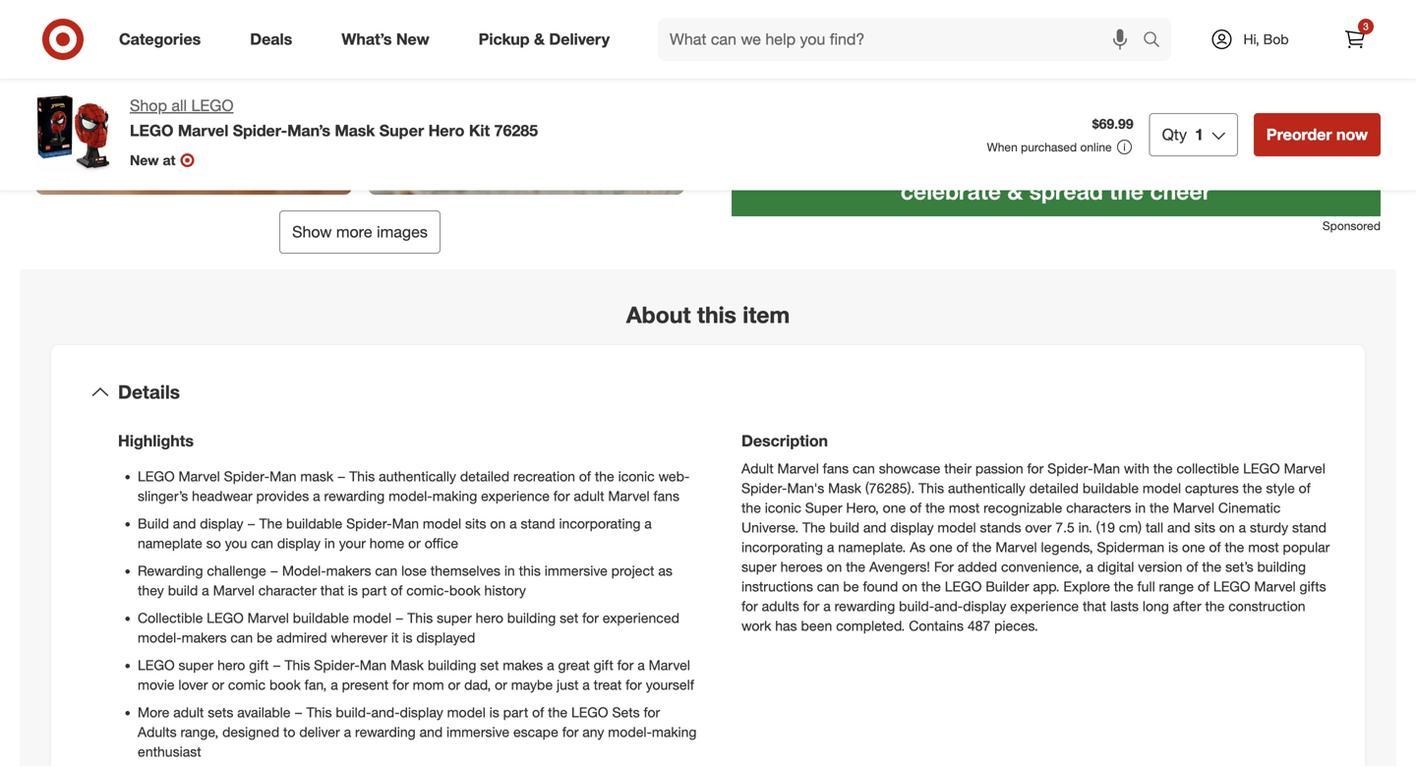Task type: vqa. For each thing, say whether or not it's contained in the screenshot.
book in the LEGO super hero gift – This Spider-Man Mask building set makes a great gift for a Marvel movie lover or comic book fan, a present for mom or dad, or maybe just a treat for yourself
yes



Task type: describe. For each thing, give the bounding box(es) containing it.
treat
[[594, 676, 622, 694]]

sturdy
[[1250, 519, 1288, 536]]

the inside build and display – the buildable spider-man model sits on a stand incorporating a nameplate so you can display in your home or office
[[259, 515, 282, 532]]

authentically inside lego marvel spider-man mask – this authentically detailed recreation of the iconic web- slinger's headwear provides a rewarding model-making experience for adult marvel fans
[[379, 468, 456, 485]]

making inside more adult sets available – this build-and-display model is part of the lego sets for adults range, designed to deliver a rewarding and immersive escape for any model-making enthusiast
[[652, 724, 697, 741]]

adults
[[138, 724, 177, 741]]

1 horizontal spatial most
[[1248, 539, 1279, 556]]

home
[[370, 535, 404, 552]]

details button
[[67, 361, 1349, 424]]

any
[[582, 724, 604, 741]]

contains
[[909, 617, 964, 635]]

categories
[[119, 30, 201, 49]]

display inside more adult sets available – this build-and-display model is part of the lego sets for adults range, designed to deliver a rewarding and immersive escape for any model-making enthusiast
[[400, 704, 443, 721]]

model inside "collectible lego marvel buildable model – this super hero building set for experienced model-makers can be admired wherever it is displayed"
[[353, 610, 391, 627]]

show
[[292, 222, 332, 242]]

after
[[1173, 598, 1201, 615]]

of up added
[[956, 539, 968, 556]]

set for makes
[[480, 657, 499, 674]]

model- inside more adult sets available – this build-and-display model is part of the lego sets for adults range, designed to deliver a rewarding and immersive escape for any model-making enthusiast
[[608, 724, 652, 741]]

lose
[[401, 562, 427, 580]]

marvel inside rewarding challenge – model-makers can lose themselves in this immersive project as they build a marvel character that is part of comic-book history
[[213, 582, 255, 599]]

for right treat
[[626, 676, 642, 694]]

on right heroes
[[827, 558, 842, 576]]

mom
[[413, 676, 444, 694]]

– inside lego super hero gift – this spider-man mask building set makes a great gift for a marvel movie lover or comic book fan, a present for mom or dad, or maybe just a treat for yourself
[[273, 657, 281, 674]]

rewarding inside lego marvel spider-man mask – this authentically detailed recreation of the iconic web- slinger's headwear provides a rewarding model-making experience for adult marvel fans
[[324, 488, 385, 505]]

for left any
[[562, 724, 579, 741]]

model up for
[[938, 519, 976, 536]]

office
[[425, 535, 458, 552]]

when
[[987, 140, 1018, 154]]

lego right all
[[191, 96, 234, 115]]

lego inside lego super hero gift – this spider-man mask building set makes a great gift for a marvel movie lover or comic book fan, a present for mom or dad, or maybe just a treat for yourself
[[138, 657, 175, 674]]

What can we help you find? suggestions appear below search field
[[658, 18, 1148, 61]]

1 horizontal spatial one
[[930, 539, 953, 556]]

full
[[1137, 578, 1155, 595]]

sponsored
[[1323, 218, 1381, 233]]

characters
[[1066, 499, 1131, 517]]

display up the model-
[[277, 535, 321, 552]]

lego inside "collectible lego marvel buildable model – this super hero building set for experienced model-makers can be admired wherever it is displayed"
[[207, 610, 244, 627]]

lego down 'shop' at the top
[[130, 121, 174, 140]]

convenience,
[[1001, 558, 1082, 576]]

for right passion at bottom right
[[1027, 460, 1044, 477]]

maybe
[[511, 676, 553, 694]]

highlights
[[118, 432, 194, 451]]

authentically inside description adult marvel fans can showcase their passion for spider-man with the collectible lego marvel spider-man's mask (76285). this authentically detailed buildable model captures the style of the iconic super hero, one of the most recognizable characters in the marvel cinematic universe.  the build and display model stands over 7.5 in. (19 cm) tall and sits on a sturdy stand incorporating a nameplate.  as one of the marvel legends, spiderman is one of the most popular super heroes on the avengers!  for added convenience, a digital version of the set's building instructions can be found on the lego builder app. explore the full range of lego marvel gifts for adults for a rewarding build-and-display experience that lasts long after the construction work has been completed.  contains 487 pieces.
[[948, 480, 1026, 497]]

marvel inside shop all lego lego marvel spider-man's mask super hero kit 76285
[[178, 121, 228, 140]]

making inside lego marvel spider-man mask – this authentically detailed recreation of the iconic web- slinger's headwear provides a rewarding model-making experience for adult marvel fans
[[432, 488, 477, 505]]

or right dad,
[[495, 676, 507, 694]]

2 gift from the left
[[594, 657, 613, 674]]

marvel down stands
[[996, 539, 1037, 556]]

a down experienced
[[637, 657, 645, 674]]

fans inside description adult marvel fans can showcase their passion for spider-man with the collectible lego marvel spider-man's mask (76285). this authentically detailed buildable model captures the style of the iconic super hero, one of the most recognizable characters in the marvel cinematic universe.  the build and display model stands over 7.5 in. (19 cm) tall and sits on a sturdy stand incorporating a nameplate.  as one of the marvel legends, spiderman is one of the most popular super heroes on the avengers!  for added convenience, a digital version of the set's building instructions can be found on the lego builder app. explore the full range of lego marvel gifts for adults for a rewarding build-and-display experience that lasts long after the construction work has been completed.  contains 487 pieces.
[[823, 460, 849, 477]]

$69.99
[[1092, 115, 1134, 132]]

work
[[742, 617, 771, 635]]

the up tall
[[1150, 499, 1169, 517]]

a right fan,
[[331, 676, 338, 694]]

makers inside rewarding challenge – model-makers can lose themselves in this immersive project as they build a marvel character that is part of comic-book history
[[326, 562, 371, 580]]

the up added
[[972, 539, 992, 556]]

of up range
[[1186, 558, 1198, 576]]

build- inside description adult marvel fans can showcase their passion for spider-man with the collectible lego marvel spider-man's mask (76285). this authentically detailed buildable model captures the style of the iconic super hero, one of the most recognizable characters in the marvel cinematic universe.  the build and display model stands over 7.5 in. (19 cm) tall and sits on a sturdy stand incorporating a nameplate.  as one of the marvel legends, spiderman is one of the most popular super heroes on the avengers!  for added convenience, a digital version of the set's building instructions can be found on the lego builder app. explore the full range of lego marvel gifts for adults for a rewarding build-and-display experience that lasts long after the construction work has been completed.  contains 487 pieces.
[[899, 598, 934, 615]]

building inside description adult marvel fans can showcase their passion for spider-man with the collectible lego marvel spider-man's mask (76285). this authentically detailed buildable model captures the style of the iconic super hero, one of the most recognizable characters in the marvel cinematic universe.  the build and display model stands over 7.5 in. (19 cm) tall and sits on a sturdy stand incorporating a nameplate.  as one of the marvel legends, spiderman is one of the most popular super heroes on the avengers!  for added convenience, a digital version of the set's building instructions can be found on the lego builder app. explore the full range of lego marvel gifts for adults for a rewarding build-and-display experience that lasts long after the construction work has been completed.  contains 487 pieces.
[[1257, 558, 1306, 576]]

stands
[[980, 519, 1021, 536]]

description adult marvel fans can showcase their passion for spider-man with the collectible lego marvel spider-man's mask (76285). this authentically detailed buildable model captures the style of the iconic super hero, one of the most recognizable characters in the marvel cinematic universe.  the build and display model stands over 7.5 in. (19 cm) tall and sits on a sturdy stand incorporating a nameplate.  as one of the marvel legends, spiderman is one of the most popular super heroes on the avengers!  for added convenience, a digital version of the set's building instructions can be found on the lego builder app. explore the full range of lego marvel gifts for adults for a rewarding build-and-display experience that lasts long after the construction work has been completed.  contains 487 pieces.
[[742, 432, 1330, 635]]

for left "mom"
[[392, 676, 409, 694]]

spiderman
[[1097, 539, 1165, 556]]

the up lasts
[[1114, 578, 1134, 595]]

3
[[1363, 20, 1369, 32]]

they
[[138, 582, 164, 599]]

a left nameplate.
[[827, 539, 834, 556]]

man inside lego marvel spider-man mask – this authentically detailed recreation of the iconic web- slinger's headwear provides a rewarding model-making experience for adult marvel fans
[[270, 468, 297, 485]]

can down heroes
[[817, 578, 839, 595]]

lego marvel spider-man&#8217;s mask super hero kit 76285, 5 of 8 image
[[35, 0, 352, 195]]

the right after
[[1205, 598, 1225, 615]]

incorporating inside build and display – the buildable spider-man model sits on a stand incorporating a nameplate so you can display in your home or office
[[559, 515, 641, 532]]

be inside description adult marvel fans can showcase their passion for spider-man with the collectible lego marvel spider-man's mask (76285). this authentically detailed buildable model captures the style of the iconic super hero, one of the most recognizable characters in the marvel cinematic universe.  the build and display model stands over 7.5 in. (19 cm) tall and sits on a sturdy stand incorporating a nameplate.  as one of the marvel legends, spiderman is one of the most popular super heroes on the avengers!  for added convenience, a digital version of the set's building instructions can be found on the lego builder app. explore the full range of lego marvel gifts for adults for a rewarding build-and-display experience that lasts long after the construction work has been completed.  contains 487 pieces.
[[843, 578, 859, 595]]

spider- up characters
[[1047, 460, 1093, 477]]

lego inside more adult sets available – this build-and-display model is part of the lego sets for adults range, designed to deliver a rewarding and immersive escape for any model-making enthusiast
[[571, 704, 608, 721]]

movie
[[138, 676, 175, 694]]

marvel inside "collectible lego marvel buildable model – this super hero building set for experienced model-makers can be admired wherever it is displayed"
[[247, 610, 289, 627]]

gifts
[[1300, 578, 1326, 595]]

for up work
[[742, 598, 758, 615]]

dad,
[[464, 676, 491, 694]]

the down nameplate.
[[846, 558, 866, 576]]

the inside more adult sets available – this build-and-display model is part of the lego sets for adults range, designed to deliver a rewarding and immersive escape for any model-making enthusiast
[[548, 704, 567, 721]]

stand inside build and display – the buildable spider-man model sits on a stand incorporating a nameplate so you can display in your home or office
[[521, 515, 555, 532]]

collectible lego marvel buildable model – this super hero building set for experienced model-makers can be admired wherever it is displayed
[[138, 610, 680, 646]]

experience inside lego marvel spider-man mask – this authentically detailed recreation of the iconic web- slinger's headwear provides a rewarding model-making experience for adult marvel fans
[[481, 488, 550, 505]]

a right just
[[582, 676, 590, 694]]

their
[[944, 460, 972, 477]]

as
[[910, 539, 926, 556]]

model inside more adult sets available – this build-and-display model is part of the lego sets for adults range, designed to deliver a rewarding and immersive escape for any model-making enthusiast
[[447, 704, 486, 721]]

lego super hero gift – this spider-man mask building set makes a great gift for a marvel movie lover or comic book fan, a present for mom or dad, or maybe just a treat for yourself
[[138, 657, 694, 694]]

displayed
[[416, 629, 475, 646]]

on down cinematic
[[1219, 519, 1235, 536]]

model- inside lego marvel spider-man mask – this authentically detailed recreation of the iconic web- slinger's headwear provides a rewarding model-making experience for adult marvel fans
[[389, 488, 432, 505]]

immersive inside more adult sets available – this build-and-display model is part of the lego sets for adults range, designed to deliver a rewarding and immersive escape for any model-making enthusiast
[[447, 724, 509, 741]]

style
[[1266, 480, 1295, 497]]

found
[[863, 578, 898, 595]]

marvel up headwear
[[178, 468, 220, 485]]

76285
[[494, 121, 538, 140]]

the inside description adult marvel fans can showcase their passion for spider-man with the collectible lego marvel spider-man's mask (76285). this authentically detailed buildable model captures the style of the iconic super hero, one of the most recognizable characters in the marvel cinematic universe.  the build and display model stands over 7.5 in. (19 cm) tall and sits on a sturdy stand incorporating a nameplate.  as one of the marvel legends, spiderman is one of the most popular super heroes on the avengers!  for added convenience, a digital version of the set's building instructions can be found on the lego builder app. explore the full range of lego marvel gifts for adults for a rewarding build-and-display experience that lasts long after the construction work has been completed.  contains 487 pieces.
[[802, 519, 826, 536]]

this inside description adult marvel fans can showcase their passion for spider-man with the collectible lego marvel spider-man's mask (76285). this authentically detailed buildable model captures the style of the iconic super hero, one of the most recognizable characters in the marvel cinematic universe.  the build and display model stands over 7.5 in. (19 cm) tall and sits on a sturdy stand incorporating a nameplate.  as one of the marvel legends, spiderman is one of the most popular super heroes on the avengers!  for added convenience, a digital version of the set's building instructions can be found on the lego builder app. explore the full range of lego marvel gifts for adults for a rewarding build-and-display experience that lasts long after the construction work has been completed.  contains 487 pieces.
[[919, 480, 944, 497]]

show more images
[[292, 222, 428, 242]]

or left dad,
[[448, 676, 460, 694]]

(19
[[1096, 519, 1115, 536]]

spider- inside build and display – the buildable spider-man model sits on a stand incorporating a nameplate so you can display in your home or office
[[346, 515, 392, 532]]

a left great
[[547, 657, 554, 674]]

marvel up construction
[[1254, 578, 1296, 595]]

fans inside lego marvel spider-man mask – this authentically detailed recreation of the iconic web- slinger's headwear provides a rewarding model-making experience for adult marvel fans
[[653, 488, 680, 505]]

build inside rewarding challenge – model-makers can lose themselves in this immersive project as they build a marvel character that is part of comic-book history
[[168, 582, 198, 599]]

hi,
[[1244, 30, 1260, 48]]

of right style
[[1299, 480, 1311, 497]]

for up treat
[[617, 657, 634, 674]]

– inside rewarding challenge – model-makers can lose themselves in this immersive project as they build a marvel character that is part of comic-book history
[[270, 562, 278, 580]]

of down (76285).
[[910, 499, 922, 517]]

build
[[138, 515, 169, 532]]

a up been
[[823, 598, 831, 615]]

the up as
[[925, 499, 945, 517]]

lego down added
[[945, 578, 982, 595]]

is inside rewarding challenge – model-makers can lose themselves in this immersive project as they build a marvel character that is part of comic-book history
[[348, 582, 358, 599]]

display up 487
[[963, 598, 1006, 615]]

this inside lego super hero gift – this spider-man mask building set makes a great gift for a marvel movie lover or comic book fan, a present for mom or dad, or maybe just a treat for yourself
[[285, 657, 310, 674]]

adult inside lego marvel spider-man mask – this authentically detailed recreation of the iconic web- slinger's headwear provides a rewarding model-making experience for adult marvel fans
[[574, 488, 604, 505]]

model down with
[[1143, 480, 1181, 497]]

image gallery element
[[35, 0, 684, 254]]

for up been
[[803, 598, 819, 615]]

qty 1
[[1162, 125, 1204, 144]]

just
[[557, 676, 579, 694]]

marvel inside lego super hero gift – this spider-man mask building set makes a great gift for a marvel movie lover or comic book fan, a present for mom or dad, or maybe just a treat for yourself
[[649, 657, 690, 674]]

– inside lego marvel spider-man mask – this authentically detailed recreation of the iconic web- slinger's headwear provides a rewarding model-making experience for adult marvel fans
[[337, 468, 346, 485]]

that inside rewarding challenge – model-makers can lose themselves in this immersive project as they build a marvel character that is part of comic-book history
[[320, 582, 344, 599]]

a down recreation at the bottom
[[510, 515, 517, 532]]

captures
[[1185, 480, 1239, 497]]

of up after
[[1198, 578, 1210, 595]]

adults
[[762, 598, 799, 615]]

app.
[[1033, 578, 1060, 595]]

can inside "collectible lego marvel buildable model – this super hero building set for experienced model-makers can be admired wherever it is displayed"
[[230, 629, 253, 646]]

mask inside description adult marvel fans can showcase their passion for spider-man with the collectible lego marvel spider-man's mask (76285). this authentically detailed buildable model captures the style of the iconic super hero, one of the most recognizable characters in the marvel cinematic universe.  the build and display model stands over 7.5 in. (19 cm) tall and sits on a sturdy stand incorporating a nameplate.  as one of the marvel legends, spiderman is one of the most popular super heroes on the avengers!  for added convenience, a digital version of the set's building instructions can be found on the lego builder app. explore the full range of lego marvel gifts for adults for a rewarding build-and-display experience that lasts long after the construction work has been completed.  contains 487 pieces.
[[828, 480, 861, 497]]

a up the project
[[644, 515, 652, 532]]

detailed inside description adult marvel fans can showcase their passion for spider-man with the collectible lego marvel spider-man's mask (76285). this authentically detailed buildable model captures the style of the iconic super hero, one of the most recognizable characters in the marvel cinematic universe.  the build and display model stands over 7.5 in. (19 cm) tall and sits on a sturdy stand incorporating a nameplate.  as one of the marvel legends, spiderman is one of the most popular super heroes on the avengers!  for added convenience, a digital version of the set's building instructions can be found on the lego builder app. explore the full range of lego marvel gifts for adults for a rewarding build-and-display experience that lasts long after the construction work has been completed.  contains 487 pieces.
[[1029, 480, 1079, 497]]

rewarding inside description adult marvel fans can showcase their passion for spider-man with the collectible lego marvel spider-man's mask (76285). this authentically detailed buildable model captures the style of the iconic super hero, one of the most recognizable characters in the marvel cinematic universe.  the build and display model stands over 7.5 in. (19 cm) tall and sits on a sturdy stand incorporating a nameplate.  as one of the marvel legends, spiderman is one of the most popular super heroes on the avengers!  for added convenience, a digital version of the set's building instructions can be found on the lego builder app. explore the full range of lego marvel gifts for adults for a rewarding build-and-display experience that lasts long after the construction work has been completed.  contains 487 pieces.
[[835, 598, 895, 615]]

build and display – the buildable spider-man model sits on a stand incorporating a nameplate so you can display in your home or office
[[138, 515, 652, 552]]

mask inside shop all lego lego marvel spider-man's mask super hero kit 76285
[[335, 121, 375, 140]]

search button
[[1134, 18, 1181, 65]]

lego marvel spider-man&#8217;s mask super hero kit 76285, 6 of 8 image
[[368, 0, 684, 195]]

for right sets on the bottom left of the page
[[644, 704, 660, 721]]

description
[[742, 432, 828, 451]]

0 horizontal spatial item
[[743, 301, 790, 329]]

marvel up the project
[[608, 488, 650, 505]]

character
[[258, 582, 317, 599]]

of inside more adult sets available – this build-and-display model is part of the lego sets for adults range, designed to deliver a rewarding and immersive escape for any model-making enthusiast
[[532, 704, 544, 721]]

stand inside description adult marvel fans can showcase their passion for spider-man with the collectible lego marvel spider-man's mask (76285). this authentically detailed buildable model captures the style of the iconic super hero, one of the most recognizable characters in the marvel cinematic universe.  the build and display model stands over 7.5 in. (19 cm) tall and sits on a sturdy stand incorporating a nameplate.  as one of the marvel legends, spiderman is one of the most popular super heroes on the avengers!  for added convenience, a digital version of the set's building instructions can be found on the lego builder app. explore the full range of lego marvel gifts for adults for a rewarding build-and-display experience that lasts long after the construction work has been completed.  contains 487 pieces.
[[1292, 519, 1327, 536]]

pieces.
[[994, 617, 1038, 635]]

you
[[225, 535, 247, 552]]

kit
[[469, 121, 490, 140]]

set for for
[[560, 610, 579, 627]]

super inside "collectible lego marvel buildable model – this super hero building set for experienced model-makers can be admired wherever it is displayed"
[[437, 610, 472, 627]]

been
[[801, 617, 832, 635]]

escape
[[513, 724, 558, 741]]

completed.
[[836, 617, 905, 635]]

spider- inside shop all lego lego marvel spider-man's mask super hero kit 76285
[[233, 121, 287, 140]]

this inside rewarding challenge – model-makers can lose themselves in this immersive project as they build a marvel character that is part of comic-book history
[[519, 562, 541, 580]]

0 vertical spatial this
[[697, 301, 736, 329]]

the right with
[[1153, 460, 1173, 477]]

this inside lego marvel spider-man mask – this authentically detailed recreation of the iconic web- slinger's headwear provides a rewarding model-making experience for adult marvel fans
[[349, 468, 375, 485]]

of down cinematic
[[1209, 539, 1221, 556]]

display up as
[[890, 519, 934, 536]]

the down for
[[921, 578, 941, 595]]

a up explore
[[1086, 558, 1094, 576]]

lego up style
[[1243, 460, 1280, 477]]

long
[[1143, 598, 1169, 615]]

build- inside more adult sets available – this build-and-display model is part of the lego sets for adults range, designed to deliver a rewarding and immersive escape for any model-making enthusiast
[[336, 704, 371, 721]]

comic
[[228, 676, 266, 694]]

man inside build and display – the buildable spider-man model sits on a stand incorporating a nameplate so you can display in your home or office
[[392, 515, 419, 532]]

range
[[1159, 578, 1194, 595]]

collectible
[[138, 610, 203, 627]]

super inside shop all lego lego marvel spider-man's mask super hero kit 76285
[[379, 121, 424, 140]]

display up so
[[200, 515, 243, 532]]

present
[[342, 676, 389, 694]]

– inside "collectible lego marvel buildable model – this super hero building set for experienced model-makers can be admired wherever it is displayed"
[[395, 610, 404, 627]]

for inside lego marvel spider-man mask – this authentically detailed recreation of the iconic web- slinger's headwear provides a rewarding model-making experience for adult marvel fans
[[553, 488, 570, 505]]

the up set's
[[1225, 539, 1244, 556]]

man inside description adult marvel fans can showcase their passion for spider-man with the collectible lego marvel spider-man's mask (76285). this authentically detailed buildable model captures the style of the iconic super hero, one of the most recognizable characters in the marvel cinematic universe.  the build and display model stands over 7.5 in. (19 cm) tall and sits on a sturdy stand incorporating a nameplate.  as one of the marvel legends, spiderman is one of the most popular super heroes on the avengers!  for added convenience, a digital version of the set's building instructions can be found on the lego builder app. explore the full range of lego marvel gifts for adults for a rewarding build-and-display experience that lasts long after the construction work has been completed.  contains 487 pieces.
[[1093, 460, 1120, 477]]

now
[[1337, 125, 1368, 144]]

be inside "collectible lego marvel buildable model – this super hero building set for experienced model-makers can be admired wherever it is displayed"
[[257, 629, 273, 646]]

or right lover
[[212, 676, 224, 694]]

hero inside "collectible lego marvel buildable model – this super hero building set for experienced model-makers can be admired wherever it is displayed"
[[476, 610, 503, 627]]

to
[[283, 724, 295, 741]]

1 vertical spatial new
[[130, 151, 159, 169]]

more adult sets available – this build-and-display model is part of the lego sets for adults range, designed to deliver a rewarding and immersive escape for any model-making enthusiast
[[138, 704, 697, 760]]

spider- inside lego marvel spider-man mask – this authentically detailed recreation of the iconic web- slinger's headwear provides a rewarding model-making experience for adult marvel fans
[[224, 468, 270, 485]]

&
[[534, 30, 545, 49]]

build inside description adult marvel fans can showcase their passion for spider-man with the collectible lego marvel spider-man's mask (76285). this authentically detailed buildable model captures the style of the iconic super hero, one of the most recognizable characters in the marvel cinematic universe.  the build and display model stands over 7.5 in. (19 cm) tall and sits on a sturdy stand incorporating a nameplate.  as one of the marvel legends, spiderman is one of the most popular super heroes on the avengers!  for added convenience, a digital version of the set's building instructions can be found on the lego builder app. explore the full range of lego marvel gifts for adults for a rewarding build-and-display experience that lasts long after the construction work has been completed.  contains 487 pieces.
[[829, 519, 859, 536]]

add
[[1324, 95, 1346, 110]]

nameplate
[[138, 535, 202, 552]]

history
[[484, 582, 526, 599]]

set's
[[1225, 558, 1254, 576]]

2 horizontal spatial one
[[1182, 539, 1205, 556]]

recognizable
[[984, 499, 1062, 517]]

can inside build and display – the buildable spider-man model sits on a stand incorporating a nameplate so you can display in your home or office
[[251, 535, 273, 552]]

collectible
[[1177, 460, 1239, 477]]

purchased
[[1021, 140, 1077, 154]]

and inside more adult sets available – this build-and-display model is part of the lego sets for adults range, designed to deliver a rewarding and immersive escape for any model-making enthusiast
[[419, 724, 443, 741]]

man's
[[787, 480, 824, 497]]

online
[[1080, 140, 1112, 154]]

the up universe.
[[742, 499, 761, 517]]

sits inside description adult marvel fans can showcase their passion for spider-man with the collectible lego marvel spider-man's mask (76285). this authentically detailed buildable model captures the style of the iconic super hero, one of the most recognizable characters in the marvel cinematic universe.  the build and display model stands over 7.5 in. (19 cm) tall and sits on a sturdy stand incorporating a nameplate.  as one of the marvel legends, spiderman is one of the most popular super heroes on the avengers!  for added convenience, a digital version of the set's building instructions can be found on the lego builder app. explore the full range of lego marvel gifts for adults for a rewarding build-and-display experience that lasts long after the construction work has been completed.  contains 487 pieces.
[[1194, 519, 1216, 536]]

what's
[[341, 30, 392, 49]]

book inside lego super hero gift – this spider-man mask building set makes a great gift for a marvel movie lover or comic book fan, a present for mom or dad, or maybe just a treat for yourself
[[269, 676, 301, 694]]

or inside build and display – the buildable spider-man model sits on a stand incorporating a nameplate so you can display in your home or office
[[408, 535, 421, 552]]

marvel down captures
[[1173, 499, 1215, 517]]

cm)
[[1119, 519, 1142, 536]]

what's new
[[341, 30, 429, 49]]

pickup & delivery link
[[462, 18, 634, 61]]

wherever
[[331, 629, 388, 646]]

on down avengers!
[[902, 578, 918, 595]]

mask
[[300, 468, 333, 485]]

and inside build and display – the buildable spider-man model sits on a stand incorporating a nameplate so you can display in your home or office
[[173, 515, 196, 532]]



Task type: locate. For each thing, give the bounding box(es) containing it.
building down displayed
[[428, 657, 476, 674]]

0 horizontal spatial fans
[[653, 488, 680, 505]]

for
[[934, 558, 954, 576]]

0 vertical spatial building
[[1257, 558, 1306, 576]]

the up cinematic
[[1243, 480, 1262, 497]]

this inside "collectible lego marvel buildable model – this super hero building set for experienced model-makers can be admired wherever it is displayed"
[[407, 610, 433, 627]]

one up version
[[1182, 539, 1205, 556]]

preorder
[[1267, 125, 1332, 144]]

0 horizontal spatial book
[[269, 676, 301, 694]]

heroes
[[780, 558, 823, 576]]

man up provides
[[270, 468, 297, 485]]

model- down sets on the bottom left of the page
[[608, 724, 652, 741]]

avengers!
[[869, 558, 930, 576]]

model inside build and display – the buildable spider-man model sits on a stand incorporating a nameplate so you can display in your home or office
[[423, 515, 461, 532]]

more
[[336, 222, 372, 242]]

0 horizontal spatial in
[[324, 535, 335, 552]]

showcase
[[879, 460, 940, 477]]

1 vertical spatial item
[[743, 301, 790, 329]]

0 horizontal spatial incorporating
[[559, 515, 641, 532]]

1 vertical spatial book
[[269, 676, 301, 694]]

adult up 'range,' at the left bottom
[[173, 704, 204, 721]]

set up dad,
[[480, 657, 499, 674]]

1 horizontal spatial experience
[[1010, 598, 1079, 615]]

adult
[[742, 460, 774, 477]]

1 horizontal spatial build-
[[899, 598, 934, 615]]

recreation
[[513, 468, 575, 485]]

1 vertical spatial hero
[[217, 657, 245, 674]]

makers inside "collectible lego marvel buildable model – this super hero building set for experienced model-makers can be admired wherever it is displayed"
[[182, 629, 227, 646]]

– up to
[[294, 704, 303, 721]]

1 horizontal spatial model-
[[389, 488, 432, 505]]

2 horizontal spatial mask
[[828, 480, 861, 497]]

man inside lego super hero gift – this spider-man mask building set makes a great gift for a marvel movie lover or comic book fan, a present for mom or dad, or maybe just a treat for yourself
[[360, 657, 387, 674]]

super
[[742, 558, 777, 576], [437, 610, 472, 627], [178, 657, 214, 674]]

1 horizontal spatial authentically
[[948, 480, 1026, 497]]

universe.
[[742, 519, 799, 536]]

buildable up admired
[[293, 610, 349, 627]]

0 horizontal spatial build-
[[336, 704, 371, 721]]

lego down challenge
[[207, 610, 244, 627]]

1 vertical spatial incorporating
[[742, 539, 823, 556]]

spider- down deals at the top left of the page
[[233, 121, 287, 140]]

a down cinematic
[[1239, 519, 1246, 536]]

7.5
[[1055, 519, 1075, 536]]

0 horizontal spatial build
[[168, 582, 198, 599]]

and up nameplate
[[173, 515, 196, 532]]

0 vertical spatial new
[[396, 30, 429, 49]]

the inside lego marvel spider-man mask – this authentically detailed recreation of the iconic web- slinger's headwear provides a rewarding model-making experience for adult marvel fans
[[595, 468, 614, 485]]

hero
[[476, 610, 503, 627], [217, 657, 245, 674]]

a down the mask
[[313, 488, 320, 505]]

sits inside build and display – the buildable spider-man model sits on a stand incorporating a nameplate so you can display in your home or office
[[465, 515, 486, 532]]

detailed left recreation at the bottom
[[460, 468, 509, 485]]

about
[[626, 301, 691, 329]]

super up 'instructions'
[[742, 558, 777, 576]]

that
[[320, 582, 344, 599], [1083, 598, 1106, 615]]

rewarding
[[324, 488, 385, 505], [835, 598, 895, 615], [355, 724, 416, 741]]

authentically up build and display – the buildable spider-man model sits on a stand incorporating a nameplate so you can display in your home or office
[[379, 468, 456, 485]]

of inside lego marvel spider-man mask – this authentically detailed recreation of the iconic web- slinger's headwear provides a rewarding model-making experience for adult marvel fans
[[579, 468, 591, 485]]

model up wherever
[[353, 610, 391, 627]]

the left set's
[[1202, 558, 1222, 576]]

is inside "collectible lego marvel buildable model – this super hero building set for experienced model-makers can be admired wherever it is displayed"
[[403, 629, 412, 646]]

1 horizontal spatial in
[[504, 562, 515, 580]]

1 horizontal spatial part
[[503, 704, 528, 721]]

– inside build and display – the buildable spider-man model sits on a stand incorporating a nameplate so you can display in your home or office
[[247, 515, 255, 532]]

and right tall
[[1167, 519, 1191, 536]]

0 horizontal spatial that
[[320, 582, 344, 599]]

authentically down passion at bottom right
[[948, 480, 1026, 497]]

– inside more adult sets available – this build-and-display model is part of the lego sets for adults range, designed to deliver a rewarding and immersive escape for any model-making enthusiast
[[294, 704, 303, 721]]

deliver
[[299, 724, 340, 741]]

1 horizontal spatial book
[[449, 582, 481, 599]]

1 vertical spatial iconic
[[765, 499, 801, 517]]

challenge
[[207, 562, 266, 580]]

sets
[[612, 704, 640, 721]]

over
[[1025, 519, 1052, 536]]

model- up build and display – the buildable spider-man model sits on a stand incorporating a nameplate so you can display in your home or office
[[389, 488, 432, 505]]

1 vertical spatial immersive
[[447, 724, 509, 741]]

set inside "collectible lego marvel buildable model – this super hero building set for experienced model-makers can be admired wherever it is displayed"
[[560, 610, 579, 627]]

building
[[1257, 558, 1306, 576], [507, 610, 556, 627], [428, 657, 476, 674]]

a inside more adult sets available – this build-and-display model is part of the lego sets for adults range, designed to deliver a rewarding and immersive escape for any model-making enthusiast
[[344, 724, 351, 741]]

experience inside description adult marvel fans can showcase their passion for spider-man with the collectible lego marvel spider-man's mask (76285). this authentically detailed buildable model captures the style of the iconic super hero, one of the most recognizable characters in the marvel cinematic universe.  the build and display model stands over 7.5 in. (19 cm) tall and sits on a sturdy stand incorporating a nameplate.  as one of the marvel legends, spiderman is one of the most popular super heroes on the avengers!  for added convenience, a digital version of the set's building instructions can be found on the lego builder app. explore the full range of lego marvel gifts for adults for a rewarding build-and-display experience that lasts long after the construction work has been completed.  contains 487 pieces.
[[1010, 598, 1079, 615]]

1 horizontal spatial stand
[[1292, 519, 1327, 536]]

super inside description adult marvel fans can showcase their passion for spider-man with the collectible lego marvel spider-man's mask (76285). this authentically detailed buildable model captures the style of the iconic super hero, one of the most recognizable characters in the marvel cinematic universe.  the build and display model stands over 7.5 in. (19 cm) tall and sits on a sturdy stand incorporating a nameplate.  as one of the marvel legends, spiderman is one of the most popular super heroes on the avengers!  for added convenience, a digital version of the set's building instructions can be found on the lego builder app. explore the full range of lego marvel gifts for adults for a rewarding build-and-display experience that lasts long after the construction work has been completed.  contains 487 pieces.
[[742, 558, 777, 576]]

1 horizontal spatial makers
[[326, 562, 371, 580]]

nameplate.
[[838, 539, 906, 556]]

item inside button
[[1349, 95, 1372, 110]]

1 vertical spatial buildable
[[286, 515, 342, 532]]

building inside lego super hero gift – this spider-man mask building set makes a great gift for a marvel movie lover or comic book fan, a present for mom or dad, or maybe just a treat for yourself
[[428, 657, 476, 674]]

1 horizontal spatial sits
[[1194, 519, 1216, 536]]

incorporating up the project
[[559, 515, 641, 532]]

1 horizontal spatial hero
[[476, 610, 503, 627]]

1 vertical spatial this
[[519, 562, 541, 580]]

0 vertical spatial most
[[949, 499, 980, 517]]

adult inside more adult sets available – this build-and-display model is part of the lego sets for adults range, designed to deliver a rewarding and immersive escape for any model-making enthusiast
[[173, 704, 204, 721]]

1 vertical spatial rewarding
[[835, 598, 895, 615]]

fans up man's
[[823, 460, 849, 477]]

1 horizontal spatial build
[[829, 519, 859, 536]]

popular
[[1283, 539, 1330, 556]]

so
[[206, 535, 221, 552]]

mask
[[335, 121, 375, 140], [828, 480, 861, 497], [391, 657, 424, 674]]

0 horizontal spatial model-
[[138, 629, 182, 646]]

1 horizontal spatial fans
[[823, 460, 849, 477]]

0 horizontal spatial authentically
[[379, 468, 456, 485]]

0 horizontal spatial set
[[480, 657, 499, 674]]

book
[[449, 582, 481, 599], [269, 676, 301, 694]]

buildable down provides
[[286, 515, 342, 532]]

0 vertical spatial experience
[[481, 488, 550, 505]]

immersive
[[545, 562, 608, 580], [447, 724, 509, 741]]

details
[[118, 381, 180, 403]]

1 gift from the left
[[249, 657, 269, 674]]

model down dad,
[[447, 704, 486, 721]]

0 vertical spatial making
[[432, 488, 477, 505]]

and- inside description adult marvel fans can showcase their passion for spider-man with the collectible lego marvel spider-man's mask (76285). this authentically detailed buildable model captures the style of the iconic super hero, one of the most recognizable characters in the marvel cinematic universe.  the build and display model stands over 7.5 in. (19 cm) tall and sits on a sturdy stand incorporating a nameplate.  as one of the marvel legends, spiderman is one of the most popular super heroes on the avengers!  for added convenience, a digital version of the set's building instructions can be found on the lego builder app. explore the full range of lego marvel gifts for adults for a rewarding build-and-display experience that lasts long after the construction work has been completed.  contains 487 pieces.
[[934, 598, 963, 615]]

0 horizontal spatial super
[[178, 657, 214, 674]]

slinger's
[[138, 488, 188, 505]]

mask inside lego super hero gift – this spider-man mask building set makes a great gift for a marvel movie lover or comic book fan, a present for mom or dad, or maybe just a treat for yourself
[[391, 657, 424, 674]]

2 vertical spatial model-
[[608, 724, 652, 741]]

1 horizontal spatial that
[[1083, 598, 1106, 615]]

fans
[[823, 460, 849, 477], [653, 488, 680, 505]]

0 vertical spatial and-
[[934, 598, 963, 615]]

mask right 'man's'
[[335, 121, 375, 140]]

pickup & delivery
[[479, 30, 610, 49]]

themselves
[[431, 562, 500, 580]]

rewarding inside more adult sets available – this build-and-display model is part of the lego sets for adults range, designed to deliver a rewarding and immersive escape for any model-making enthusiast
[[355, 724, 416, 741]]

this
[[349, 468, 375, 485], [919, 480, 944, 497], [407, 610, 433, 627], [285, 657, 310, 674], [306, 704, 332, 721]]

marvel up style
[[1284, 460, 1325, 477]]

super up displayed
[[437, 610, 472, 627]]

buildable inside description adult marvel fans can showcase their passion for spider-man with the collectible lego marvel spider-man's mask (76285). this authentically detailed buildable model captures the style of the iconic super hero, one of the most recognizable characters in the marvel cinematic universe.  the build and display model stands over 7.5 in. (19 cm) tall and sits on a sturdy stand incorporating a nameplate.  as one of the marvel legends, spiderman is one of the most popular super heroes on the avengers!  for added convenience, a digital version of the set's building instructions can be found on the lego builder app. explore the full range of lego marvel gifts for adults for a rewarding build-and-display experience that lasts long after the construction work has been completed.  contains 487 pieces.
[[1083, 480, 1139, 497]]

0 vertical spatial super
[[379, 121, 424, 140]]

is inside more adult sets available – this build-and-display model is part of the lego sets for adults range, designed to deliver a rewarding and immersive escape for any model-making enthusiast
[[489, 704, 499, 721]]

is down dad,
[[489, 704, 499, 721]]

immersive inside rewarding challenge – model-makers can lose themselves in this immersive project as they build a marvel character that is part of comic-book history
[[545, 562, 608, 580]]

1 vertical spatial and-
[[371, 704, 400, 721]]

1 horizontal spatial new
[[396, 30, 429, 49]]

images
[[377, 222, 428, 242]]

in inside description adult marvel fans can showcase their passion for spider-man with the collectible lego marvel spider-man's mask (76285). this authentically detailed buildable model captures the style of the iconic super hero, one of the most recognizable characters in the marvel cinematic universe.  the build and display model stands over 7.5 in. (19 cm) tall and sits on a sturdy stand incorporating a nameplate.  as one of the marvel legends, spiderman is one of the most popular super heroes on the avengers!  for added convenience, a digital version of the set's building instructions can be found on the lego builder app. explore the full range of lego marvel gifts for adults for a rewarding build-and-display experience that lasts long after the construction work has been completed.  contains 487 pieces.
[[1135, 499, 1146, 517]]

immersive down dad,
[[447, 724, 509, 741]]

display
[[200, 515, 243, 532], [890, 519, 934, 536], [277, 535, 321, 552], [963, 598, 1006, 615], [400, 704, 443, 721]]

adult down recreation at the bottom
[[574, 488, 604, 505]]

1 horizontal spatial immersive
[[545, 562, 608, 580]]

for inside "collectible lego marvel buildable model – this super hero building set for experienced model-makers can be admired wherever it is displayed"
[[582, 610, 599, 627]]

rewarding challenge – model-makers can lose themselves in this immersive project as they build a marvel character that is part of comic-book history
[[138, 562, 673, 599]]

rewarding down the mask
[[324, 488, 385, 505]]

spider- up fan,
[[314, 657, 360, 674]]

can
[[853, 460, 875, 477], [251, 535, 273, 552], [375, 562, 397, 580], [817, 578, 839, 595], [230, 629, 253, 646]]

0 vertical spatial build-
[[899, 598, 934, 615]]

2 vertical spatial buildable
[[293, 610, 349, 627]]

3 link
[[1334, 18, 1377, 61]]

1 vertical spatial building
[[507, 610, 556, 627]]

a right deliver
[[344, 724, 351, 741]]

or
[[408, 535, 421, 552], [212, 676, 224, 694], [448, 676, 460, 694], [495, 676, 507, 694]]

0 vertical spatial hero
[[476, 610, 503, 627]]

iconic inside lego marvel spider-man mask – this authentically detailed recreation of the iconic web- slinger's headwear provides a rewarding model-making experience for adult marvel fans
[[618, 468, 655, 485]]

immersive left the project
[[545, 562, 608, 580]]

of up escape
[[532, 704, 544, 721]]

set inside lego super hero gift – this spider-man mask building set makes a great gift for a marvel movie lover or comic book fan, a present for mom or dad, or maybe just a treat for yourself
[[480, 657, 499, 674]]

lego
[[191, 96, 234, 115], [130, 121, 174, 140], [1243, 460, 1280, 477], [138, 468, 175, 485], [945, 578, 982, 595], [1213, 578, 1250, 595], [207, 610, 244, 627], [138, 657, 175, 674], [571, 704, 608, 721]]

a inside rewarding challenge – model-makers can lose themselves in this immersive project as they build a marvel character that is part of comic-book history
[[202, 582, 209, 599]]

iconic inside description adult marvel fans can showcase their passion for spider-man with the collectible lego marvel spider-man's mask (76285). this authentically detailed buildable model captures the style of the iconic super hero, one of the most recognizable characters in the marvel cinematic universe.  the build and display model stands over 7.5 in. (19 cm) tall and sits on a sturdy stand incorporating a nameplate.  as one of the marvel legends, spiderman is one of the most popular super heroes on the avengers!  for added convenience, a digital version of the set's building instructions can be found on the lego builder app. explore the full range of lego marvel gifts for adults for a rewarding build-and-display experience that lasts long after the construction work has been completed.  contains 487 pieces.
[[765, 499, 801, 517]]

1 horizontal spatial making
[[652, 724, 697, 741]]

marvel up yourself
[[649, 657, 690, 674]]

advertisement region
[[732, 142, 1381, 216]]

and up nameplate.
[[863, 519, 887, 536]]

be
[[843, 578, 859, 595], [257, 629, 273, 646]]

and- up contains
[[934, 598, 963, 615]]

part down home on the bottom left
[[362, 582, 387, 599]]

2 vertical spatial super
[[178, 657, 214, 674]]

0 vertical spatial model-
[[389, 488, 432, 505]]

cinematic
[[1218, 499, 1281, 517]]

1 horizontal spatial super
[[805, 499, 842, 517]]

incorporating inside description adult marvel fans can showcase their passion for spider-man with the collectible lego marvel spider-man's mask (76285). this authentically detailed buildable model captures the style of the iconic super hero, one of the most recognizable characters in the marvel cinematic universe.  the build and display model stands over 7.5 in. (19 cm) tall and sits on a sturdy stand incorporating a nameplate.  as one of the marvel legends, spiderman is one of the most popular super heroes on the avengers!  for added convenience, a digital version of the set's building instructions can be found on the lego builder app. explore the full range of lego marvel gifts for adults for a rewarding build-and-display experience that lasts long after the construction work has been completed.  contains 487 pieces.
[[742, 539, 823, 556]]

add item
[[1324, 95, 1372, 110]]

2 vertical spatial rewarding
[[355, 724, 416, 741]]

2 horizontal spatial in
[[1135, 499, 1146, 517]]

build down rewarding
[[168, 582, 198, 599]]

0 vertical spatial in
[[1135, 499, 1146, 517]]

can up (76285).
[[853, 460, 875, 477]]

version
[[1138, 558, 1183, 576]]

– up character
[[270, 562, 278, 580]]

1
[[1195, 125, 1204, 144]]

0 vertical spatial be
[[843, 578, 859, 595]]

headwear
[[192, 488, 252, 505]]

for up great
[[582, 610, 599, 627]]

be left found
[[843, 578, 859, 595]]

build
[[829, 519, 859, 536], [168, 582, 198, 599]]

can inside rewarding challenge – model-makers can lose themselves in this immersive project as they build a marvel character that is part of comic-book history
[[375, 562, 397, 580]]

1 vertical spatial makers
[[182, 629, 227, 646]]

lasts
[[1110, 598, 1139, 615]]

1 vertical spatial be
[[257, 629, 273, 646]]

passion
[[975, 460, 1023, 477]]

for
[[1027, 460, 1044, 477], [553, 488, 570, 505], [742, 598, 758, 615], [803, 598, 819, 615], [582, 610, 599, 627], [617, 657, 634, 674], [392, 676, 409, 694], [626, 676, 642, 694], [644, 704, 660, 721], [562, 724, 579, 741]]

lego up the movie
[[138, 657, 175, 674]]

lego down set's
[[1213, 578, 1250, 595]]

is right it
[[403, 629, 412, 646]]

0 horizontal spatial one
[[883, 499, 906, 517]]

rewarding down present
[[355, 724, 416, 741]]

of inside rewarding challenge – model-makers can lose themselves in this immersive project as they build a marvel character that is part of comic-book history
[[391, 582, 403, 599]]

shop
[[130, 96, 167, 115]]

model- inside "collectible lego marvel buildable model – this super hero building set for experienced model-makers can be admired wherever it is displayed"
[[138, 629, 182, 646]]

1 vertical spatial most
[[1248, 539, 1279, 556]]

1 vertical spatial making
[[652, 724, 697, 741]]

0 horizontal spatial new
[[130, 151, 159, 169]]

qty
[[1162, 125, 1187, 144]]

detailed inside lego marvel spider-man mask – this authentically detailed recreation of the iconic web- slinger's headwear provides a rewarding model-making experience for adult marvel fans
[[460, 468, 509, 485]]

in inside rewarding challenge – model-makers can lose themselves in this immersive project as they build a marvel character that is part of comic-book history
[[504, 562, 515, 580]]

2 horizontal spatial building
[[1257, 558, 1306, 576]]

one
[[883, 499, 906, 517], [930, 539, 953, 556], [1182, 539, 1205, 556]]

in left your
[[324, 535, 335, 552]]

and- down present
[[371, 704, 400, 721]]

rewarding
[[138, 562, 203, 580]]

0 vertical spatial iconic
[[618, 468, 655, 485]]

pickup
[[479, 30, 530, 49]]

book inside rewarding challenge – model-makers can lose themselves in this immersive project as they build a marvel character that is part of comic-book history
[[449, 582, 481, 599]]

0 horizontal spatial gift
[[249, 657, 269, 674]]

in
[[1135, 499, 1146, 517], [324, 535, 335, 552], [504, 562, 515, 580]]

1 horizontal spatial set
[[560, 610, 579, 627]]

and down "mom"
[[419, 724, 443, 741]]

item right add
[[1349, 95, 1372, 110]]

0 vertical spatial buildable
[[1083, 480, 1139, 497]]

of
[[579, 468, 591, 485], [1299, 480, 1311, 497], [910, 499, 922, 517], [956, 539, 968, 556], [1209, 539, 1221, 556], [1186, 558, 1198, 576], [1198, 578, 1210, 595], [391, 582, 403, 599], [532, 704, 544, 721]]

or left "office"
[[408, 535, 421, 552]]

1 vertical spatial model-
[[138, 629, 182, 646]]

1 horizontal spatial adult
[[574, 488, 604, 505]]

1 horizontal spatial and-
[[934, 598, 963, 615]]

a down challenge
[[202, 582, 209, 599]]

2 vertical spatial in
[[504, 562, 515, 580]]

your
[[339, 535, 366, 552]]

and- inside more adult sets available – this build-and-display model is part of the lego sets for adults range, designed to deliver a rewarding and immersive escape for any model-making enthusiast
[[371, 704, 400, 721]]

buildable inside "collectible lego marvel buildable model – this super hero building set for experienced model-makers can be admired wherever it is displayed"
[[293, 610, 349, 627]]

deals
[[250, 30, 292, 49]]

0 horizontal spatial this
[[519, 562, 541, 580]]

incorporating
[[559, 515, 641, 532], [742, 539, 823, 556]]

all
[[171, 96, 187, 115]]

part inside more adult sets available – this build-and-display model is part of the lego sets for adults range, designed to deliver a rewarding and immersive escape for any model-making enthusiast
[[503, 704, 528, 721]]

0 vertical spatial part
[[362, 582, 387, 599]]

most
[[949, 499, 980, 517], [1248, 539, 1279, 556]]

fans down 'web-'
[[653, 488, 680, 505]]

tall
[[1146, 519, 1163, 536]]

1 vertical spatial super
[[805, 499, 842, 517]]

1 vertical spatial super
[[437, 610, 472, 627]]

making up "office"
[[432, 488, 477, 505]]

more
[[138, 704, 169, 721]]

1 horizontal spatial be
[[843, 578, 859, 595]]

1 vertical spatial part
[[503, 704, 528, 721]]

new at
[[130, 151, 175, 169]]

it
[[391, 629, 399, 646]]

for down recreation at the bottom
[[553, 488, 570, 505]]

that inside description adult marvel fans can showcase their passion for spider-man with the collectible lego marvel spider-man's mask (76285). this authentically detailed buildable model captures the style of the iconic super hero, one of the most recognizable characters in the marvel cinematic universe.  the build and display model stands over 7.5 in. (19 cm) tall and sits on a sturdy stand incorporating a nameplate.  as one of the marvel legends, spiderman is one of the most popular super heroes on the avengers!  for added convenience, a digital version of the set's building instructions can be found on the lego builder app. explore the full range of lego marvel gifts for adults for a rewarding build-and-display experience that lasts long after the construction work has been completed.  contains 487 pieces.
[[1083, 598, 1106, 615]]

marvel up man's
[[777, 460, 819, 477]]

2 horizontal spatial super
[[742, 558, 777, 576]]

hero up comic
[[217, 657, 245, 674]]

incorporating down universe.
[[742, 539, 823, 556]]

image of lego marvel spider-man's mask super hero kit 76285 image
[[35, 94, 114, 173]]

building for a
[[428, 657, 476, 674]]

adult
[[574, 488, 604, 505], [173, 704, 204, 721]]

this up fan,
[[285, 657, 310, 674]]

in inside build and display – the buildable spider-man model sits on a stand incorporating a nameplate so you can display in your home or office
[[324, 535, 335, 552]]

this
[[697, 301, 736, 329], [519, 562, 541, 580]]

1 horizontal spatial mask
[[391, 657, 424, 674]]

makers down collectible
[[182, 629, 227, 646]]

1 horizontal spatial super
[[437, 610, 472, 627]]

0 horizontal spatial part
[[362, 582, 387, 599]]

book left fan,
[[269, 676, 301, 694]]

building down popular on the bottom right of the page
[[1257, 558, 1306, 576]]

as
[[658, 562, 673, 580]]

one down (76285).
[[883, 499, 906, 517]]

building for experienced
[[507, 610, 556, 627]]

project
[[611, 562, 654, 580]]

search
[[1134, 32, 1181, 51]]

building inside "collectible lego marvel buildable model – this super hero building set for experienced model-makers can be admired wherever it is displayed"
[[507, 610, 556, 627]]

this down comic-
[[407, 610, 433, 627]]

designed
[[222, 724, 279, 741]]

digital
[[1097, 558, 1134, 576]]

– up it
[[395, 610, 404, 627]]

spider- down adult
[[742, 480, 787, 497]]

with
[[1124, 460, 1149, 477]]

lego inside lego marvel spider-man mask – this authentically detailed recreation of the iconic web- slinger's headwear provides a rewarding model-making experience for adult marvel fans
[[138, 468, 175, 485]]

that down the model-
[[320, 582, 344, 599]]

rewarding up completed.
[[835, 598, 895, 615]]

show more images button
[[279, 211, 440, 254]]

super inside lego super hero gift – this spider-man mask building set makes a great gift for a marvel movie lover or comic book fan, a present for mom or dad, or maybe just a treat for yourself
[[178, 657, 214, 674]]

item up details dropdown button
[[743, 301, 790, 329]]

model up "office"
[[423, 515, 461, 532]]

is inside description adult marvel fans can showcase their passion for spider-man with the collectible lego marvel spider-man's mask (76285). this authentically detailed buildable model captures the style of the iconic super hero, one of the most recognizable characters in the marvel cinematic universe.  the build and display model stands over 7.5 in. (19 cm) tall and sits on a sturdy stand incorporating a nameplate.  as one of the marvel legends, spiderman is one of the most popular super heroes on the avengers!  for added convenience, a digital version of the set's building instructions can be found on the lego builder app. explore the full range of lego marvel gifts for adults for a rewarding build-and-display experience that lasts long after the construction work has been completed.  contains 487 pieces.
[[1168, 539, 1178, 556]]

the right recreation at the bottom
[[595, 468, 614, 485]]

model-
[[389, 488, 432, 505], [138, 629, 182, 646], [608, 724, 652, 741]]

0 horizontal spatial the
[[259, 515, 282, 532]]

0 horizontal spatial sits
[[465, 515, 486, 532]]

1 vertical spatial adult
[[173, 704, 204, 721]]

display down "mom"
[[400, 704, 443, 721]]

new left at
[[130, 151, 159, 169]]

in up cm) at the bottom
[[1135, 499, 1146, 517]]

spider- inside lego super hero gift – this spider-man mask building set makes a great gift for a marvel movie lover or comic book fan, a present for mom or dad, or maybe just a treat for yourself
[[314, 657, 360, 674]]

on inside build and display – the buildable spider-man model sits on a stand incorporating a nameplate so you can display in your home or office
[[490, 515, 506, 532]]

0 horizontal spatial iconic
[[618, 468, 655, 485]]

making down yourself
[[652, 724, 697, 741]]

0 horizontal spatial building
[[428, 657, 476, 674]]

is up version
[[1168, 539, 1178, 556]]

1 vertical spatial mask
[[828, 480, 861, 497]]

a inside lego marvel spider-man mask – this authentically detailed recreation of the iconic web- slinger's headwear provides a rewarding model-making experience for adult marvel fans
[[313, 488, 320, 505]]

part inside rewarding challenge – model-makers can lose themselves in this immersive project as they build a marvel character that is part of comic-book history
[[362, 582, 387, 599]]

lego up slinger's
[[138, 468, 175, 485]]

1 vertical spatial in
[[324, 535, 335, 552]]

this inside more adult sets available – this build-and-display model is part of the lego sets for adults range, designed to deliver a rewarding and immersive escape for any model-making enthusiast
[[306, 704, 332, 721]]

categories link
[[102, 18, 225, 61]]

1 vertical spatial build
[[168, 582, 198, 599]]

0 vertical spatial build
[[829, 519, 859, 536]]

0 vertical spatial set
[[560, 610, 579, 627]]

iconic up universe.
[[765, 499, 801, 517]]

0 vertical spatial incorporating
[[559, 515, 641, 532]]

web-
[[658, 468, 690, 485]]

1 vertical spatial set
[[480, 657, 499, 674]]

0 horizontal spatial super
[[379, 121, 424, 140]]

1 vertical spatial build-
[[336, 704, 371, 721]]

487
[[968, 617, 991, 635]]

admired
[[276, 629, 327, 646]]

1 horizontal spatial gift
[[594, 657, 613, 674]]

super inside description adult marvel fans can showcase their passion for spider-man with the collectible lego marvel spider-man's mask (76285). this authentically detailed buildable model captures the style of the iconic super hero, one of the most recognizable characters in the marvel cinematic universe.  the build and display model stands over 7.5 in. (19 cm) tall and sits on a sturdy stand incorporating a nameplate.  as one of the marvel legends, spiderman is one of the most popular super heroes on the avengers!  for added convenience, a digital version of the set's building instructions can be found on the lego builder app. explore the full range of lego marvel gifts for adults for a rewarding build-and-display experience that lasts long after the construction work has been completed.  contains 487 pieces.
[[805, 499, 842, 517]]

0 vertical spatial adult
[[574, 488, 604, 505]]

building down history
[[507, 610, 556, 627]]



